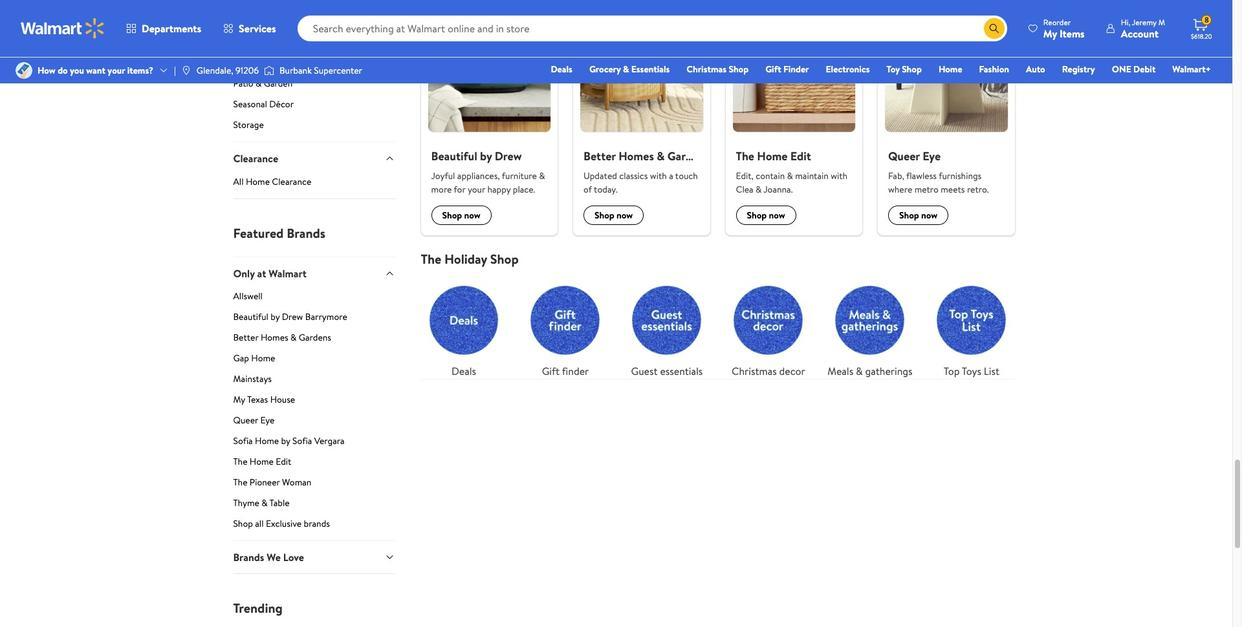 Task type: locate. For each thing, give the bounding box(es) containing it.
1 vertical spatial better
[[233, 331, 258, 344]]

now for gardens
[[617, 209, 633, 222]]

brands
[[304, 517, 330, 530]]

mattresses
[[233, 36, 276, 49]]

now down metro
[[921, 209, 938, 222]]

0 horizontal spatial brands
[[233, 550, 264, 565]]

brands up only at walmart "dropdown button"
[[287, 224, 325, 242]]

departments button
[[115, 13, 212, 44]]

0 horizontal spatial gardens
[[299, 331, 331, 344]]

1 horizontal spatial better
[[584, 148, 616, 165]]

with inside better homes & gardens updated classics with a touch of today.
[[650, 169, 667, 182]]

my left items
[[1043, 26, 1057, 40]]

mainstays link
[[233, 373, 395, 391]]

homes up classics
[[619, 148, 654, 165]]

home for sofia home by sofia vergara
[[255, 435, 279, 448]]

your down appliances,
[[468, 183, 485, 196]]

thyme
[[233, 497, 259, 510]]

queer eye link
[[233, 414, 395, 432]]

patio & garden
[[233, 77, 293, 90]]

now down joanna.
[[769, 209, 785, 222]]

queer
[[888, 148, 920, 165], [233, 414, 258, 427]]

0 vertical spatial deals link
[[545, 62, 578, 76]]

queer up fab,
[[888, 148, 920, 165]]

gardens
[[667, 148, 710, 165], [299, 331, 331, 344]]

1 horizontal spatial your
[[468, 183, 485, 196]]

now down 'for'
[[464, 209, 481, 222]]

0 vertical spatial better
[[584, 148, 616, 165]]

barrymore
[[305, 310, 347, 323]]

1 vertical spatial by
[[271, 310, 280, 323]]

featured brands
[[233, 224, 325, 242]]

better inside better homes & gardens updated classics with a touch of today.
[[584, 148, 616, 165]]

1 horizontal spatial christmas
[[732, 364, 777, 378]]

2 now from the left
[[617, 209, 633, 222]]

christmas right essentials
[[687, 63, 727, 76]]

beautiful down allswell at the left top
[[233, 310, 268, 323]]

clearance
[[233, 151, 278, 166], [272, 175, 311, 188]]

beautiful up joyful
[[431, 148, 477, 165]]

now inside beautiful by drew list item
[[464, 209, 481, 222]]

auto link
[[1020, 62, 1051, 76]]

 image
[[16, 62, 32, 79], [264, 64, 274, 77]]

walmart image
[[21, 18, 105, 39]]

0 horizontal spatial gift
[[542, 364, 560, 378]]

1 horizontal spatial by
[[281, 435, 290, 448]]

place.
[[513, 183, 535, 196]]

trending
[[233, 600, 283, 617]]

classics
[[619, 169, 648, 182]]

1 vertical spatial brands
[[233, 550, 264, 565]]

list
[[984, 364, 1000, 378]]

beautiful inside beautiful by drew joyful appliances, furniture & more for your happy place.
[[431, 148, 477, 165]]

0 vertical spatial eye
[[923, 148, 941, 165]]

sofia down queer eye
[[233, 435, 253, 448]]

do
[[58, 64, 68, 77]]

1 with from the left
[[650, 169, 667, 182]]

my left texas
[[233, 393, 245, 406]]

the up thyme
[[233, 476, 247, 489]]

the for the holiday shop
[[421, 250, 441, 268]]

furniture
[[502, 169, 537, 182]]

better
[[584, 148, 616, 165], [233, 331, 258, 344]]

4 shop now from the left
[[899, 209, 938, 222]]

christmas shop
[[687, 63, 749, 76]]

0 horizontal spatial sofia
[[233, 435, 253, 448]]

home link
[[933, 62, 968, 76]]

0 vertical spatial deals
[[551, 63, 572, 76]]

1 vertical spatial your
[[468, 183, 485, 196]]

home right all
[[246, 175, 270, 188]]

deals
[[551, 63, 572, 76], [452, 364, 476, 378]]

edit down sofia home by sofia vergara
[[276, 455, 291, 468]]

we
[[267, 550, 281, 565]]

items?
[[127, 64, 153, 77]]

gardens inside better homes & gardens updated classics with a touch of today.
[[667, 148, 710, 165]]

1 vertical spatial my
[[233, 393, 245, 406]]

shop down 'for'
[[442, 209, 462, 222]]

home up the home edit
[[255, 435, 279, 448]]

0 vertical spatial your
[[108, 64, 125, 77]]

0 vertical spatial list
[[413, 0, 1022, 235]]

the inside the home edit edit, contain & maintain with clea & joanna.
[[736, 148, 754, 165]]

sofia down queer eye "link"
[[292, 435, 312, 448]]

list
[[413, 0, 1022, 235], [413, 267, 1022, 379]]

registry link
[[1056, 62, 1101, 76]]

contain
[[756, 169, 785, 182]]

1 now from the left
[[464, 209, 481, 222]]

1 vertical spatial gardens
[[299, 331, 331, 344]]

supercenter
[[314, 64, 362, 77]]

how
[[38, 64, 56, 77]]

0 horizontal spatial christmas
[[687, 63, 727, 76]]

home inside the home edit edit, contain & maintain with clea & joanna.
[[757, 148, 788, 165]]

home up pioneer
[[250, 455, 274, 468]]

the home edit edit, contain & maintain with clea & joanna.
[[736, 148, 848, 196]]

shop now down joanna.
[[747, 209, 785, 222]]

today.
[[594, 183, 618, 196]]

1 vertical spatial gift
[[542, 364, 560, 378]]

1 horizontal spatial my
[[1043, 26, 1057, 40]]

1 vertical spatial queer
[[233, 414, 258, 427]]

clearance up "all home clearance"
[[233, 151, 278, 166]]

top toys list
[[944, 364, 1000, 378]]

meets
[[941, 183, 965, 196]]

0 vertical spatial christmas
[[687, 63, 727, 76]]

hi,
[[1121, 16, 1130, 27]]

0 horizontal spatial eye
[[260, 414, 275, 427]]

exclusive
[[266, 517, 302, 530]]

1 horizontal spatial homes
[[619, 148, 654, 165]]

beautiful by drew list item
[[413, 0, 565, 235]]

0 horizontal spatial queer
[[233, 414, 258, 427]]

list containing deals
[[413, 267, 1022, 379]]

shop now down metro
[[899, 209, 938, 222]]

shop right holiday at left
[[490, 250, 519, 268]]

brands we love button
[[233, 541, 395, 574]]

one debit link
[[1106, 62, 1161, 76]]

 image left 'how'
[[16, 62, 32, 79]]

0 horizontal spatial by
[[271, 310, 280, 323]]

1 horizontal spatial gardens
[[667, 148, 710, 165]]

better up the gap
[[233, 331, 258, 344]]

queer inside queer eye fab, flawless furnishings where metro meets retro.
[[888, 148, 920, 165]]

drew up furniture
[[495, 148, 522, 165]]

christmas decor
[[732, 364, 805, 378]]

homes for better homes & gardens updated classics with a touch of today.
[[619, 148, 654, 165]]

0 vertical spatial gift
[[765, 63, 781, 76]]

1 horizontal spatial brands
[[287, 224, 325, 242]]

drew for beautiful by drew joyful appliances, furniture & more for your happy place.
[[495, 148, 522, 165]]

home inside sofia home by sofia vergara link
[[255, 435, 279, 448]]

shop down clea
[[747, 209, 767, 222]]

0 horizontal spatial homes
[[261, 331, 288, 344]]

1 horizontal spatial eye
[[923, 148, 941, 165]]

1 vertical spatial list
[[413, 267, 1022, 379]]

1 horizontal spatial  image
[[264, 64, 274, 77]]

now inside better homes & gardens list item
[[617, 209, 633, 222]]

the left holiday at left
[[421, 250, 441, 268]]

now inside queer eye list item
[[921, 209, 938, 222]]

0 vertical spatial edit
[[790, 148, 811, 165]]

gift for gift finder
[[765, 63, 781, 76]]

0 vertical spatial beautiful
[[431, 148, 477, 165]]

1 list from the top
[[413, 0, 1022, 235]]

shop left all
[[233, 517, 253, 530]]

home inside home link
[[939, 63, 962, 76]]

eye inside "link"
[[260, 414, 275, 427]]

shop down where
[[899, 209, 919, 222]]

with right "maintain" at the right of page
[[831, 169, 848, 182]]

 image
[[181, 65, 191, 76]]

by up the home edit
[[281, 435, 290, 448]]

shop now inside beautiful by drew list item
[[442, 209, 481, 222]]

all
[[255, 517, 264, 530]]

gift inside gift finder link
[[542, 364, 560, 378]]

0 horizontal spatial drew
[[282, 310, 303, 323]]

with
[[650, 169, 667, 182], [831, 169, 848, 182]]

3 now from the left
[[769, 209, 785, 222]]

by up better homes & gardens
[[271, 310, 280, 323]]

shop now inside the home edit list item
[[747, 209, 785, 222]]

0 horizontal spatial deals
[[452, 364, 476, 378]]

home right the gap
[[251, 352, 275, 365]]

queer inside "link"
[[233, 414, 258, 427]]

2 with from the left
[[831, 169, 848, 182]]

only at walmart
[[233, 266, 307, 280]]

eye down my texas house
[[260, 414, 275, 427]]

edit inside the home edit edit, contain & maintain with clea & joanna.
[[790, 148, 811, 165]]

1 vertical spatial drew
[[282, 310, 303, 323]]

beautiful
[[431, 148, 477, 165], [233, 310, 268, 323]]

1 horizontal spatial queer
[[888, 148, 920, 165]]

the
[[736, 148, 754, 165], [421, 250, 441, 268], [233, 455, 247, 468], [233, 476, 247, 489]]

queer eye list item
[[870, 0, 1022, 235]]

beautiful for beautiful by drew joyful appliances, furniture & more for your happy place.
[[431, 148, 477, 165]]

1 horizontal spatial beautiful
[[431, 148, 477, 165]]

1 vertical spatial eye
[[260, 414, 275, 427]]

now inside the home edit list item
[[769, 209, 785, 222]]

of
[[584, 183, 592, 196]]

thyme & table
[[233, 497, 290, 510]]

patio
[[233, 77, 253, 90]]

1 vertical spatial deals link
[[421, 278, 507, 379]]

all home clearance link
[[233, 175, 395, 198]]

all home clearance
[[233, 175, 311, 188]]

one debit
[[1112, 63, 1156, 76]]

1 vertical spatial christmas
[[732, 364, 777, 378]]

edit
[[790, 148, 811, 165], [276, 455, 291, 468]]

now for edit,
[[769, 209, 785, 222]]

1 horizontal spatial deals link
[[545, 62, 578, 76]]

2 shop now from the left
[[595, 209, 633, 222]]

0 horizontal spatial deals link
[[421, 278, 507, 379]]

edit,
[[736, 169, 754, 182]]

shop left gift finder link
[[729, 63, 749, 76]]

1 horizontal spatial edit
[[790, 148, 811, 165]]

your inside beautiful by drew joyful appliances, furniture & more for your happy place.
[[468, 183, 485, 196]]

burbank
[[280, 64, 312, 77]]

for
[[454, 183, 466, 196]]

home inside gap home link
[[251, 352, 275, 365]]

christmas left decor
[[732, 364, 777, 378]]

gift finder link
[[760, 62, 815, 76]]

 image up the patio & garden
[[264, 64, 274, 77]]

Search search field
[[297, 16, 1007, 41]]

1 vertical spatial beautiful
[[233, 310, 268, 323]]

homes inside better homes & gardens updated classics with a touch of today.
[[619, 148, 654, 165]]

shop inside the home edit list item
[[747, 209, 767, 222]]

gift for gift finder
[[542, 364, 560, 378]]

0 vertical spatial queer
[[888, 148, 920, 165]]

0 vertical spatial my
[[1043, 26, 1057, 40]]

0 vertical spatial gardens
[[667, 148, 710, 165]]

top toys list link
[[929, 278, 1015, 379]]

shop inside beautiful by drew list item
[[442, 209, 462, 222]]

1 horizontal spatial gift
[[765, 63, 781, 76]]

by up appliances,
[[480, 148, 492, 165]]

shop inside better homes & gardens list item
[[595, 209, 614, 222]]

the up the pioneer woman
[[233, 455, 247, 468]]

2 list from the top
[[413, 267, 1022, 379]]

shop down today.
[[595, 209, 614, 222]]

with inside the home edit edit, contain & maintain with clea & joanna.
[[831, 169, 848, 182]]

luggage
[[233, 15, 266, 28]]

0 horizontal spatial beautiful
[[233, 310, 268, 323]]

brands left we
[[233, 550, 264, 565]]

4 now from the left
[[921, 209, 938, 222]]

shop now inside better homes & gardens list item
[[595, 209, 633, 222]]

eye up flawless
[[923, 148, 941, 165]]

drew up better homes & gardens
[[282, 310, 303, 323]]

glendale, 91206
[[197, 64, 259, 77]]

edit up "maintain" at the right of page
[[790, 148, 811, 165]]

now down today.
[[617, 209, 633, 222]]

shop now down 'for'
[[442, 209, 481, 222]]

1 vertical spatial deals
[[452, 364, 476, 378]]

gift inside gift finder link
[[765, 63, 781, 76]]

0 vertical spatial clearance
[[233, 151, 278, 166]]

essentials
[[631, 63, 670, 76]]

debit
[[1133, 63, 1156, 76]]

touch
[[675, 169, 698, 182]]

deals inside list
[[452, 364, 476, 378]]

1 horizontal spatial sofia
[[292, 435, 312, 448]]

gardens down beautiful by drew barrymore link
[[299, 331, 331, 344]]

clearance up featured brands
[[272, 175, 311, 188]]

1 shop now from the left
[[442, 209, 481, 222]]

eye
[[923, 148, 941, 165], [260, 414, 275, 427]]

now for flawless
[[921, 209, 938, 222]]

queer for queer eye fab, flawless furnishings where metro meets retro.
[[888, 148, 920, 165]]

edit for the home edit edit, contain & maintain with clea & joanna.
[[790, 148, 811, 165]]

better up updated
[[584, 148, 616, 165]]

home left fashion
[[939, 63, 962, 76]]

1 horizontal spatial with
[[831, 169, 848, 182]]

a
[[669, 169, 673, 182]]

with left 'a'
[[650, 169, 667, 182]]

shop all exclusive brands link
[[233, 517, 395, 541]]

deals link
[[545, 62, 578, 76], [421, 278, 507, 379]]

one
[[1112, 63, 1131, 76]]

0 horizontal spatial better
[[233, 331, 258, 344]]

shop now down today.
[[595, 209, 633, 222]]

gardens up touch
[[667, 148, 710, 165]]

vergara
[[314, 435, 345, 448]]

0 horizontal spatial edit
[[276, 455, 291, 468]]

christmas inside list
[[732, 364, 777, 378]]

office
[[233, 56, 259, 69]]

eye inside queer eye fab, flawless furnishings where metro meets retro.
[[923, 148, 941, 165]]

list containing beautiful by drew
[[413, 0, 1022, 235]]

home inside all home clearance link
[[246, 175, 270, 188]]

by inside beautiful by drew joyful appliances, furniture & more for your happy place.
[[480, 148, 492, 165]]

shop now for gardens
[[595, 209, 633, 222]]

better inside better homes & gardens link
[[233, 331, 258, 344]]

the up edit,
[[736, 148, 754, 165]]

the for the pioneer woman
[[233, 476, 247, 489]]

0 horizontal spatial  image
[[16, 62, 32, 79]]

1 vertical spatial edit
[[276, 455, 291, 468]]

3 shop now from the left
[[747, 209, 785, 222]]

mattresses link
[[233, 36, 395, 54]]

home
[[939, 63, 962, 76], [757, 148, 788, 165], [246, 175, 270, 188], [251, 352, 275, 365], [255, 435, 279, 448], [250, 455, 274, 468]]

the for the home edit
[[233, 455, 247, 468]]

by for beautiful by drew barrymore
[[271, 310, 280, 323]]

your right "want"
[[108, 64, 125, 77]]

homes down beautiful by drew barrymore on the left
[[261, 331, 288, 344]]

0 horizontal spatial with
[[650, 169, 667, 182]]

joyful
[[431, 169, 455, 182]]

1 horizontal spatial deals
[[551, 63, 572, 76]]

shop now for edit,
[[747, 209, 785, 222]]

2 horizontal spatial by
[[480, 148, 492, 165]]

0 vertical spatial by
[[480, 148, 492, 165]]

 image for burbank supercenter
[[264, 64, 274, 77]]

retro.
[[967, 183, 989, 196]]

registry
[[1062, 63, 1095, 76]]

home up contain at top
[[757, 148, 788, 165]]

1 vertical spatial homes
[[261, 331, 288, 344]]

gift
[[765, 63, 781, 76], [542, 364, 560, 378]]

queer down texas
[[233, 414, 258, 427]]

1 horizontal spatial drew
[[495, 148, 522, 165]]

drew inside beautiful by drew joyful appliances, furniture & more for your happy place.
[[495, 148, 522, 165]]

guest essentials link
[[624, 278, 710, 379]]

gap
[[233, 352, 249, 365]]

décor
[[269, 98, 294, 111]]

0 vertical spatial drew
[[495, 148, 522, 165]]

0 vertical spatial homes
[[619, 148, 654, 165]]

beautiful by drew barrymore
[[233, 310, 347, 323]]

shop now inside queer eye list item
[[899, 209, 938, 222]]



Task type: vqa. For each thing, say whether or not it's contained in the screenshot.
Shop all Exclusive brands
yes



Task type: describe. For each thing, give the bounding box(es) containing it.
featured
[[233, 224, 284, 242]]

 image for how do you want your items?
[[16, 62, 32, 79]]

clearance inside dropdown button
[[233, 151, 278, 166]]

brands we love
[[233, 550, 304, 565]]

services
[[239, 21, 276, 36]]

clearance button
[[233, 142, 395, 175]]

1 sofia from the left
[[233, 435, 253, 448]]

1 vertical spatial clearance
[[272, 175, 311, 188]]

seasonal décor link
[[233, 98, 395, 116]]

luggage & travel link
[[233, 15, 395, 33]]

sofia home by sofia vergara link
[[233, 435, 395, 453]]

0 horizontal spatial your
[[108, 64, 125, 77]]

the home edit list item
[[718, 0, 870, 235]]

beautiful for beautiful by drew barrymore
[[233, 310, 268, 323]]

travel
[[276, 15, 299, 28]]

2 vertical spatial by
[[281, 435, 290, 448]]

fashion link
[[973, 62, 1015, 76]]

at
[[257, 266, 266, 280]]

account
[[1121, 26, 1159, 40]]

homes for better homes & gardens
[[261, 331, 288, 344]]

christmas shop link
[[681, 62, 754, 76]]

search icon image
[[989, 23, 999, 34]]

glendale,
[[197, 64, 233, 77]]

luggage & travel
[[233, 15, 299, 28]]

want
[[86, 64, 105, 77]]

gardens for better homes & gardens updated classics with a touch of today.
[[667, 148, 710, 165]]

toys
[[962, 364, 981, 378]]

reorder
[[1043, 16, 1071, 27]]

beautiful by drew joyful appliances, furniture & more for your happy place.
[[431, 148, 545, 196]]

by for beautiful by drew joyful appliances, furniture & more for your happy place.
[[480, 148, 492, 165]]

storage link
[[233, 118, 395, 142]]

deals link for grocery & essentials link
[[545, 62, 578, 76]]

more
[[431, 183, 452, 196]]

2 sofia from the left
[[292, 435, 312, 448]]

eye for queer eye fab, flawless furnishings where metro meets retro.
[[923, 148, 941, 165]]

better homes & gardens link
[[233, 331, 395, 349]]

reorder my items
[[1043, 16, 1085, 40]]

shop right toy at the right
[[902, 63, 922, 76]]

home for all home clearance
[[246, 175, 270, 188]]

you
[[70, 64, 84, 77]]

meals & gatherings link
[[827, 278, 913, 379]]

0 horizontal spatial my
[[233, 393, 245, 406]]

toy
[[887, 63, 900, 76]]

metro
[[915, 183, 939, 196]]

edit for the home edit
[[276, 455, 291, 468]]

shop now for flawless
[[899, 209, 938, 222]]

m
[[1158, 16, 1165, 27]]

house
[[270, 393, 295, 406]]

electronics
[[826, 63, 870, 76]]

hi, jeremy m account
[[1121, 16, 1165, 40]]

the for the home edit edit, contain & maintain with clea & joanna.
[[736, 148, 754, 165]]

8 $618.20
[[1191, 14, 1212, 41]]

finder
[[783, 63, 809, 76]]

8
[[1205, 14, 1209, 25]]

allswell
[[233, 290, 263, 303]]

mainstays
[[233, 373, 272, 386]]

patio & garden link
[[233, 77, 395, 95]]

my texas house link
[[233, 393, 395, 411]]

fab,
[[888, 169, 904, 182]]

gift finder
[[542, 364, 589, 378]]

my inside reorder my items
[[1043, 26, 1057, 40]]

better homes & gardens list item
[[565, 0, 718, 235]]

grocery & essentials link
[[583, 62, 676, 76]]

guest essentials
[[631, 364, 703, 378]]

updated
[[584, 169, 617, 182]]

0 vertical spatial brands
[[287, 224, 325, 242]]

better homes & gardens
[[233, 331, 331, 344]]

$618.20
[[1191, 32, 1212, 41]]

storage
[[233, 118, 264, 131]]

& inside beautiful by drew joyful appliances, furniture & more for your happy place.
[[539, 169, 545, 182]]

christmas decor link
[[726, 278, 812, 379]]

guest
[[631, 364, 658, 378]]

only at walmart button
[[233, 257, 395, 290]]

grocery & essentials
[[589, 63, 670, 76]]

gap home link
[[233, 352, 395, 370]]

the pioneer woman link
[[233, 476, 395, 494]]

christmas for christmas shop
[[687, 63, 727, 76]]

eye for queer eye
[[260, 414, 275, 427]]

better for better homes & gardens updated classics with a touch of today.
[[584, 148, 616, 165]]

drew for beautiful by drew barrymore
[[282, 310, 303, 323]]

home for gap home
[[251, 352, 275, 365]]

brands inside dropdown button
[[233, 550, 264, 565]]

decor
[[779, 364, 805, 378]]

table
[[269, 497, 290, 510]]

fashion
[[979, 63, 1009, 76]]

Walmart Site-Wide search field
[[297, 16, 1007, 41]]

happy
[[487, 183, 511, 196]]

joanna.
[[764, 183, 793, 196]]

seasonal décor
[[233, 98, 294, 111]]

where
[[888, 183, 912, 196]]

walmart+ link
[[1167, 62, 1217, 76]]

items
[[1060, 26, 1085, 40]]

shop all exclusive brands
[[233, 517, 330, 530]]

toy shop link
[[881, 62, 928, 76]]

deals link for gift finder link at the left of the page
[[421, 278, 507, 379]]

gap home
[[233, 352, 275, 365]]

appliances,
[[457, 169, 500, 182]]

gatherings
[[865, 364, 913, 378]]

better for better homes & gardens
[[233, 331, 258, 344]]

finder
[[562, 364, 589, 378]]

shop inside queer eye list item
[[899, 209, 919, 222]]

maintain
[[795, 169, 829, 182]]

home for the home edit
[[250, 455, 274, 468]]

services button
[[212, 13, 287, 44]]

pioneer
[[250, 476, 280, 489]]

home for the home edit edit, contain & maintain with clea & joanna.
[[757, 148, 788, 165]]

love
[[283, 550, 304, 565]]

jeremy
[[1132, 16, 1157, 27]]

office link
[[233, 56, 395, 74]]

& inside better homes & gardens updated classics with a touch of today.
[[657, 148, 665, 165]]

essentials
[[660, 364, 703, 378]]

91206
[[235, 64, 259, 77]]

queer for queer eye
[[233, 414, 258, 427]]

gardens for better homes & gardens
[[299, 331, 331, 344]]

now for joyful
[[464, 209, 481, 222]]

christmas for christmas decor
[[732, 364, 777, 378]]

all
[[233, 175, 244, 188]]

shop now for joyful
[[442, 209, 481, 222]]



